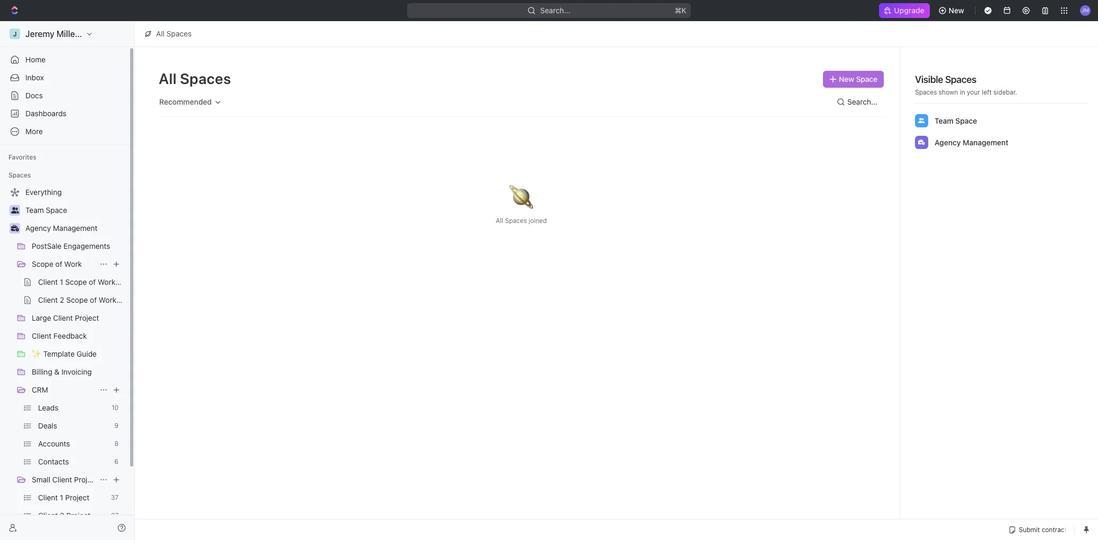 Task type: locate. For each thing, give the bounding box(es) containing it.
all spaces
[[156, 29, 192, 38], [159, 70, 231, 87]]

space down everything link
[[46, 206, 67, 215]]

tree containing everything
[[4, 184, 136, 541]]

dashboards link
[[4, 105, 125, 122]]

docs down the inbox
[[25, 91, 43, 100]]

project for client 1 project
[[65, 494, 89, 503]]

postsale engagements
[[32, 242, 110, 251]]

client up 'client feedback' at the left of the page
[[53, 314, 73, 323]]

agency management right business time image
[[935, 138, 1009, 147]]

1 vertical spatial docs
[[117, 278, 135, 287]]

of down "client 1 scope of work docs" link
[[90, 296, 97, 305]]

2 inside client 2 scope of work docs link
[[60, 296, 64, 305]]

docs
[[25, 91, 43, 100], [117, 278, 135, 287], [119, 296, 136, 305]]

2 1 from the top
[[60, 494, 63, 503]]

contacts link
[[38, 454, 110, 471]]

1 horizontal spatial agency
[[935, 138, 961, 147]]

1 1 from the top
[[60, 278, 63, 287]]

37 down 6
[[111, 494, 119, 502]]

new for new space
[[839, 75, 855, 84]]

1 vertical spatial scope
[[65, 278, 87, 287]]

2 vertical spatial space
[[46, 206, 67, 215]]

37 for client 1 project
[[111, 494, 119, 502]]

1 horizontal spatial management
[[963, 138, 1009, 147]]

0 vertical spatial scope
[[32, 260, 53, 269]]

37
[[111, 494, 119, 502], [111, 512, 119, 520]]

project
[[75, 314, 99, 323], [65, 494, 89, 503], [66, 512, 91, 521]]

feedback
[[54, 332, 87, 341]]

scope up large client project 'link'
[[66, 296, 88, 305]]

2 vertical spatial scope
[[66, 296, 88, 305]]

team right user group icon on the top right of the page
[[935, 116, 954, 125]]

team space down in
[[935, 116, 978, 125]]

agency management link
[[25, 220, 123, 237]]

agency management
[[935, 138, 1009, 147], [25, 224, 98, 233]]

agency up postsale
[[25, 224, 51, 233]]

leads
[[38, 404, 58, 413]]

1 vertical spatial 1
[[60, 494, 63, 503]]

of up client 2 scope of work docs
[[89, 278, 96, 287]]

client up large
[[38, 296, 58, 305]]

scope down postsale
[[32, 260, 53, 269]]

✨
[[32, 350, 41, 359]]

work up client 2 scope of work docs
[[98, 278, 115, 287]]

business time image
[[919, 140, 926, 145]]

home link
[[4, 51, 125, 68]]

8
[[114, 440, 119, 448]]

0 horizontal spatial team
[[25, 206, 44, 215]]

tree
[[4, 184, 136, 541]]

management inside tree
[[53, 224, 98, 233]]

1 horizontal spatial space
[[857, 75, 878, 84]]

visible
[[916, 74, 944, 85]]

0 horizontal spatial agency management
[[25, 224, 98, 233]]

2 inside client 2 project link
[[60, 512, 64, 521]]

2 for project
[[60, 512, 64, 521]]

project up client 2 project link
[[65, 494, 89, 503]]

scope up client 2 scope of work docs
[[65, 278, 87, 287]]

visible spaces spaces shown in your left sidebar.
[[916, 74, 1018, 96]]

agency
[[935, 138, 961, 147], [25, 224, 51, 233]]

large client project link
[[32, 310, 123, 327]]

1 vertical spatial team
[[25, 206, 44, 215]]

of down postsale
[[55, 260, 62, 269]]

team
[[935, 116, 954, 125], [25, 206, 44, 215]]

2 up 'large client project'
[[60, 296, 64, 305]]

project down client 1 project "link"
[[66, 512, 91, 521]]

1 up client 2 project
[[60, 494, 63, 503]]

1 vertical spatial search...
[[848, 97, 878, 106]]

client down client 1 project
[[38, 512, 58, 521]]

client for client 1 project
[[38, 494, 58, 503]]

work down "client 1 scope of work docs" link
[[99, 296, 117, 305]]

client down scope of work
[[38, 278, 58, 287]]

scope
[[32, 260, 53, 269], [65, 278, 87, 287], [66, 296, 88, 305]]

37 right client 2 project link
[[111, 512, 119, 520]]

client inside "link"
[[38, 494, 58, 503]]

1 vertical spatial all
[[159, 70, 177, 87]]

2 vertical spatial project
[[66, 512, 91, 521]]

client 2 scope of work docs link
[[38, 292, 136, 309]]

0 vertical spatial project
[[75, 314, 99, 323]]

all right "workspace"
[[156, 29, 165, 38]]

docs down "client 1 scope of work docs" link
[[119, 296, 136, 305]]

team space
[[935, 116, 978, 125], [25, 206, 67, 215]]

1 vertical spatial new
[[839, 75, 855, 84]]

billing
[[32, 368, 52, 377]]

deals link
[[38, 418, 110, 435]]

2
[[60, 296, 64, 305], [60, 512, 64, 521]]

1 horizontal spatial search...
[[848, 97, 878, 106]]

0 vertical spatial search...
[[541, 6, 571, 15]]

small client projects link
[[32, 472, 102, 489]]

&
[[54, 368, 60, 377]]

workspace
[[87, 29, 131, 39]]

tree inside sidebar navigation
[[4, 184, 136, 541]]

work down postsale engagements
[[64, 260, 82, 269]]

0 horizontal spatial space
[[46, 206, 67, 215]]

team space link
[[25, 202, 123, 219]]

all up recommended on the left of page
[[159, 70, 177, 87]]

space up search... 'button'
[[857, 75, 878, 84]]

1 horizontal spatial agency management
[[935, 138, 1009, 147]]

team space inside tree
[[25, 206, 67, 215]]

10
[[112, 404, 119, 412]]

project down client 2 scope of work docs link
[[75, 314, 99, 323]]

0 vertical spatial management
[[963, 138, 1009, 147]]

client down large
[[32, 332, 52, 341]]

1 horizontal spatial new
[[949, 6, 965, 15]]

1 vertical spatial team space
[[25, 206, 67, 215]]

0 vertical spatial 2
[[60, 296, 64, 305]]

project inside 'link'
[[75, 314, 99, 323]]

2 2 from the top
[[60, 512, 64, 521]]

2 37 from the top
[[111, 512, 119, 520]]

project inside "link"
[[65, 494, 89, 503]]

client inside 'link'
[[53, 314, 73, 323]]

all
[[156, 29, 165, 38], [159, 70, 177, 87], [496, 217, 504, 225]]

new
[[949, 6, 965, 15], [839, 75, 855, 84]]

management
[[963, 138, 1009, 147], [53, 224, 98, 233]]

✨ template guide
[[32, 350, 97, 359]]

spaces
[[167, 29, 192, 38], [180, 70, 231, 87], [946, 74, 977, 85], [916, 88, 938, 96], [8, 171, 31, 179], [505, 217, 527, 225]]

new up search... 'button'
[[839, 75, 855, 84]]

new for new
[[949, 6, 965, 15]]

0 horizontal spatial team space
[[25, 206, 67, 215]]

billing & invoicing link
[[32, 364, 123, 381]]

0 horizontal spatial new
[[839, 75, 855, 84]]

1 vertical spatial work
[[98, 278, 115, 287]]

projects
[[74, 476, 102, 485]]

1 down scope of work link on the left of page
[[60, 278, 63, 287]]

crm link
[[32, 382, 95, 399]]

1 horizontal spatial team space
[[935, 116, 978, 125]]

team right user group image
[[25, 206, 44, 215]]

work
[[64, 260, 82, 269], [98, 278, 115, 287], [99, 296, 117, 305]]

all left joined
[[496, 217, 504, 225]]

1 inside "link"
[[60, 494, 63, 503]]

2 vertical spatial all
[[496, 217, 504, 225]]

work inside scope of work link
[[64, 260, 82, 269]]

scope of work
[[32, 260, 82, 269]]

inbox
[[25, 73, 44, 82]]

1 vertical spatial management
[[53, 224, 98, 233]]

client 2 scope of work docs
[[38, 296, 136, 305]]

all spaces joined
[[496, 217, 547, 225]]

favorites button
[[4, 151, 41, 164]]

0 vertical spatial agency management
[[935, 138, 1009, 147]]

1 vertical spatial agency management
[[25, 224, 98, 233]]

jm button
[[1078, 2, 1095, 19]]

small client projects
[[32, 476, 102, 485]]

in
[[960, 88, 966, 96]]

1 horizontal spatial team
[[935, 116, 954, 125]]

⌘k
[[675, 6, 687, 15]]

1 vertical spatial 37
[[111, 512, 119, 520]]

1 37 from the top
[[111, 494, 119, 502]]

2 vertical spatial docs
[[119, 296, 136, 305]]

2 vertical spatial of
[[90, 296, 97, 305]]

1 for project
[[60, 494, 63, 503]]

2 down client 1 project
[[60, 512, 64, 521]]

0 horizontal spatial agency
[[25, 224, 51, 233]]

space down in
[[956, 116, 978, 125]]

agency management inside tree
[[25, 224, 98, 233]]

0 horizontal spatial management
[[53, 224, 98, 233]]

project for large client project
[[75, 314, 99, 323]]

more button
[[4, 123, 125, 140]]

new space
[[839, 75, 878, 84]]

space inside team space link
[[46, 206, 67, 215]]

1 vertical spatial 2
[[60, 512, 64, 521]]

client 1 project
[[38, 494, 89, 503]]

project for client 2 project
[[66, 512, 91, 521]]

0 vertical spatial work
[[64, 260, 82, 269]]

team space down everything
[[25, 206, 67, 215]]

0 vertical spatial new
[[949, 6, 965, 15]]

crm
[[32, 386, 48, 395]]

everything link
[[4, 184, 123, 201]]

docs up client 2 scope of work docs
[[117, 278, 135, 287]]

postsale
[[32, 242, 62, 251]]

1 vertical spatial of
[[89, 278, 96, 287]]

of
[[55, 260, 62, 269], [89, 278, 96, 287], [90, 296, 97, 305]]

work inside "client 1 scope of work docs" link
[[98, 278, 115, 287]]

0 vertical spatial 1
[[60, 278, 63, 287]]

more
[[25, 127, 43, 136]]

1 2 from the top
[[60, 296, 64, 305]]

shown
[[939, 88, 959, 96]]

work inside client 2 scope of work docs link
[[99, 296, 117, 305]]

client for client feedback
[[32, 332, 52, 341]]

agency management up postsale engagements
[[25, 224, 98, 233]]

your
[[967, 88, 981, 96]]

client 1 scope of work docs
[[38, 278, 135, 287]]

client down small
[[38, 494, 58, 503]]

large client project
[[32, 314, 99, 323]]

agency right business time image
[[935, 138, 961, 147]]

of for 2
[[90, 296, 97, 305]]

search...
[[541, 6, 571, 15], [848, 97, 878, 106]]

2 vertical spatial work
[[99, 296, 117, 305]]

jeremy miller's workspace
[[25, 29, 131, 39]]

management down left
[[963, 138, 1009, 147]]

0 vertical spatial 37
[[111, 494, 119, 502]]

client
[[38, 278, 58, 287], [38, 296, 58, 305], [53, 314, 73, 323], [32, 332, 52, 341], [52, 476, 72, 485], [38, 494, 58, 503], [38, 512, 58, 521]]

docs link
[[4, 87, 125, 104]]

1 vertical spatial agency
[[25, 224, 51, 233]]

work for 1
[[98, 278, 115, 287]]

new right upgrade
[[949, 6, 965, 15]]

leads link
[[38, 400, 107, 417]]

0 vertical spatial space
[[857, 75, 878, 84]]

1 vertical spatial project
[[65, 494, 89, 503]]

2 horizontal spatial space
[[956, 116, 978, 125]]

management down team space link
[[53, 224, 98, 233]]



Task type: vqa. For each thing, say whether or not it's contained in the screenshot.


Task type: describe. For each thing, give the bounding box(es) containing it.
37 for client 2 project
[[111, 512, 119, 520]]

user group image
[[919, 118, 926, 123]]

recommended
[[159, 97, 212, 106]]

invoicing
[[62, 368, 92, 377]]

docs for client 1 scope of work docs
[[117, 278, 135, 287]]

search... inside 'button'
[[848, 97, 878, 106]]

everything
[[25, 188, 62, 197]]

client 2 project link
[[38, 508, 107, 525]]

1 vertical spatial space
[[956, 116, 978, 125]]

spaces inside sidebar navigation
[[8, 171, 31, 179]]

client for client 2 scope of work docs
[[38, 296, 58, 305]]

0 vertical spatial all
[[156, 29, 165, 38]]

deals
[[38, 422, 57, 431]]

docs for client 2 scope of work docs
[[119, 296, 136, 305]]

team inside tree
[[25, 206, 44, 215]]

client for client 2 project
[[38, 512, 58, 521]]

client 1 project link
[[38, 490, 107, 507]]

guide
[[77, 350, 97, 359]]

miller's
[[57, 29, 85, 39]]

new button
[[934, 2, 971, 19]]

9
[[115, 422, 119, 430]]

0 vertical spatial team space
[[935, 116, 978, 125]]

jm
[[1082, 7, 1090, 13]]

jeremy miller's workspace, , element
[[10, 29, 20, 39]]

0 vertical spatial all spaces
[[156, 29, 192, 38]]

user group image
[[11, 207, 19, 214]]

6
[[115, 458, 119, 466]]

0 vertical spatial team
[[935, 116, 954, 125]]

2 for scope
[[60, 296, 64, 305]]

home
[[25, 55, 46, 64]]

client feedback link
[[32, 328, 123, 345]]

work for 2
[[99, 296, 117, 305]]

0 vertical spatial of
[[55, 260, 62, 269]]

upgrade link
[[880, 3, 930, 18]]

1 vertical spatial all spaces
[[159, 70, 231, 87]]

sidebar.
[[994, 88, 1018, 96]]

accounts
[[38, 440, 70, 449]]

sidebar navigation
[[0, 21, 137, 541]]

client feedback
[[32, 332, 87, 341]]

scope of work link
[[32, 256, 95, 273]]

jeremy
[[25, 29, 54, 39]]

client for client 1 scope of work docs
[[38, 278, 58, 287]]

scope for 2
[[66, 296, 88, 305]]

1 for scope
[[60, 278, 63, 287]]

inbox link
[[4, 69, 125, 86]]

dashboards
[[25, 109, 66, 118]]

agency inside tree
[[25, 224, 51, 233]]

j
[[13, 30, 17, 38]]

billing & invoicing
[[32, 368, 92, 377]]

small
[[32, 476, 50, 485]]

✨ template guide link
[[32, 346, 123, 363]]

engagements
[[64, 242, 110, 251]]

recommended button
[[155, 93, 227, 111]]

of for 1
[[89, 278, 96, 287]]

0 vertical spatial agency
[[935, 138, 961, 147]]

template
[[43, 350, 75, 359]]

accounts link
[[38, 436, 110, 453]]

postsale engagements link
[[32, 238, 123, 255]]

0 horizontal spatial search...
[[541, 6, 571, 15]]

business time image
[[11, 225, 19, 232]]

0 vertical spatial docs
[[25, 91, 43, 100]]

space inside new space button
[[857, 75, 878, 84]]

contacts
[[38, 458, 69, 467]]

new space button
[[824, 71, 884, 88]]

client up client 1 project
[[52, 476, 72, 485]]

search... button
[[833, 94, 884, 111]]

scope for 1
[[65, 278, 87, 287]]

large
[[32, 314, 51, 323]]

client 1 scope of work docs link
[[38, 274, 135, 291]]

favorites
[[8, 153, 36, 161]]

upgrade
[[895, 6, 925, 15]]

left
[[982, 88, 992, 96]]

client 2 project
[[38, 512, 91, 521]]

joined
[[529, 217, 547, 225]]



